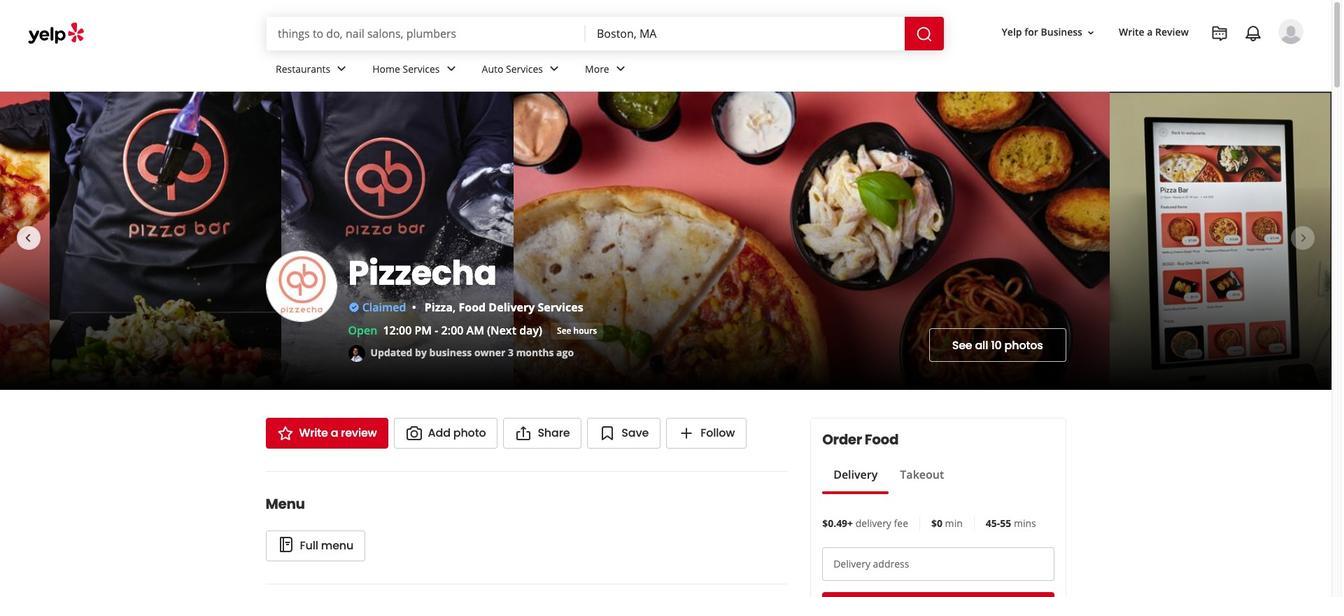 Task type: vqa. For each thing, say whether or not it's contained in the screenshot.
$0
yes



Task type: locate. For each thing, give the bounding box(es) containing it.
0 vertical spatial a
[[1148, 26, 1154, 39]]

delivery left address
[[834, 557, 871, 571]]

write a review link
[[266, 418, 388, 449]]

auto
[[482, 62, 504, 75]]

brad k. image
[[1279, 19, 1304, 44]]

a left review
[[331, 425, 338, 441]]

write right 24 star v2 icon
[[299, 425, 328, 441]]

fee
[[895, 517, 909, 530]]

pizza , food delivery services
[[425, 300, 584, 315]]

yelp for business
[[1002, 26, 1083, 39]]

0 horizontal spatial 24 chevron down v2 image
[[333, 61, 350, 77]]

open 12:00 pm - 2:00 am (next day)
[[348, 323, 543, 338]]

1 horizontal spatial 24 chevron down v2 image
[[546, 61, 563, 77]]

1 24 chevron down v2 image from the left
[[443, 61, 460, 77]]

see
[[557, 325, 572, 336], [953, 337, 973, 353]]

None field
[[267, 17, 586, 50], [586, 17, 905, 50]]

claimed
[[362, 300, 406, 315]]

projects image
[[1212, 25, 1229, 42]]

food right the order
[[865, 430, 899, 450]]

services for home services
[[403, 62, 440, 75]]

services right auto
[[506, 62, 543, 75]]

yelp
[[1002, 26, 1023, 39]]

24 chevron down v2 image right more
[[612, 61, 629, 77]]

address, neighborhood, city, state or zip text field
[[586, 17, 905, 50]]

pizza link
[[425, 300, 453, 315]]

see hours link
[[551, 323, 604, 340]]

services inside "link"
[[403, 62, 440, 75]]

open
[[348, 323, 378, 338]]

services right home
[[403, 62, 440, 75]]

notifications image
[[1246, 25, 1262, 42]]

24 chevron down v2 image inside restaurants link
[[333, 61, 350, 77]]

updated by business owner 3 months ago
[[371, 346, 574, 359]]

home services link
[[361, 50, 471, 91]]

0 horizontal spatial 24 chevron down v2 image
[[443, 61, 460, 77]]

24 chevron down v2 image
[[333, 61, 350, 77], [612, 61, 629, 77]]

2 none field from the left
[[586, 17, 905, 50]]

auto services link
[[471, 50, 574, 91]]

full
[[300, 538, 318, 554]]

more
[[585, 62, 610, 75]]

24 chevron down v2 image
[[443, 61, 460, 77], [546, 61, 563, 77]]

24 chevron down v2 image inside auto services link
[[546, 61, 563, 77]]

24 chevron down v2 image for auto services
[[546, 61, 563, 77]]

1 vertical spatial a
[[331, 425, 338, 441]]

previous image
[[20, 229, 36, 246]]

delivery
[[489, 300, 535, 315], [834, 467, 878, 482], [834, 557, 871, 571]]

2 vertical spatial delivery
[[834, 557, 871, 571]]

home services
[[373, 62, 440, 75]]

write for write a review
[[299, 425, 328, 441]]

auto services
[[482, 62, 543, 75]]

24 star v2 image
[[277, 425, 294, 442]]

24 chevron down v2 image left auto
[[443, 61, 460, 77]]

2 24 chevron down v2 image from the left
[[612, 61, 629, 77]]

write for write a review
[[1120, 26, 1145, 39]]

1 horizontal spatial a
[[1148, 26, 1154, 39]]

tab list
[[823, 466, 956, 494]]

1 horizontal spatial write
[[1120, 26, 1145, 39]]

3 photo of pizzecha - boston, ma, us. image from the left
[[514, 92, 1110, 390]]

0 horizontal spatial food
[[459, 300, 486, 315]]

16 claim filled v2 image
[[348, 302, 360, 313]]

business
[[430, 346, 472, 359]]

16 chevron down v2 image
[[1086, 27, 1097, 38]]

0 horizontal spatial write
[[299, 425, 328, 441]]

see for see all 10 photos
[[953, 337, 973, 353]]

45-55 mins
[[986, 517, 1037, 530]]

see left all
[[953, 337, 973, 353]]

55
[[1001, 517, 1012, 530]]

24 chevron down v2 image inside more "link"
[[612, 61, 629, 77]]

see left the hours
[[557, 325, 572, 336]]

1 24 chevron down v2 image from the left
[[333, 61, 350, 77]]

12:00
[[383, 323, 412, 338]]

delivery up (next
[[489, 300, 535, 315]]

$0
[[932, 517, 943, 530]]

1 none field from the left
[[267, 17, 586, 50]]

next image
[[1296, 229, 1313, 246]]

24 camera v2 image
[[406, 425, 423, 442]]

1 horizontal spatial food
[[865, 430, 899, 450]]

0 horizontal spatial see
[[557, 325, 572, 336]]

see all 10 photos link
[[930, 328, 1067, 362]]

write left review on the top of page
[[1120, 26, 1145, 39]]

all
[[976, 337, 989, 353]]

delivery address
[[834, 557, 910, 571]]

photo
[[454, 425, 486, 441]]

food delivery services link
[[459, 300, 584, 315]]

pizza
[[425, 300, 453, 315]]

2:00
[[442, 323, 464, 338]]

more link
[[574, 50, 640, 91]]

months
[[516, 346, 554, 359]]

0 vertical spatial see
[[557, 325, 572, 336]]

write a review link
[[1114, 20, 1195, 45]]

1 vertical spatial write
[[299, 425, 328, 441]]

24 chevron down v2 image right restaurants
[[333, 61, 350, 77]]

24 share v2 image
[[516, 425, 532, 442]]

follow button
[[667, 418, 747, 449]]

1 vertical spatial delivery
[[834, 467, 878, 482]]

a
[[1148, 26, 1154, 39], [331, 425, 338, 441]]

write inside user actions element
[[1120, 26, 1145, 39]]

2 24 chevron down v2 image from the left
[[546, 61, 563, 77]]

address
[[874, 557, 910, 571]]

food right ','
[[459, 300, 486, 315]]

24 chevron down v2 image right auto services
[[546, 61, 563, 77]]

services
[[403, 62, 440, 75], [506, 62, 543, 75], [538, 300, 584, 315]]

share button
[[504, 418, 582, 449]]

write
[[1120, 26, 1145, 39], [299, 425, 328, 441]]

business
[[1042, 26, 1083, 39]]

share
[[538, 425, 570, 441]]

photo of pizzecha - boston, ma, us. image
[[0, 92, 50, 390], [282, 92, 514, 390], [514, 92, 1110, 390]]

24 chevron down v2 image for home services
[[443, 61, 460, 77]]

0 vertical spatial write
[[1120, 26, 1145, 39]]

review
[[1156, 26, 1190, 39]]

1 horizontal spatial 24 chevron down v2 image
[[612, 61, 629, 77]]

photo of pizzecha - boston, ma, us. kiosk to place orders image
[[1110, 92, 1333, 390]]

1 vertical spatial see
[[953, 337, 973, 353]]

food
[[459, 300, 486, 315], [865, 430, 899, 450]]

owner
[[475, 346, 506, 359]]

24 save outline v2 image
[[600, 425, 616, 442]]

24 chevron down v2 image inside home services "link"
[[443, 61, 460, 77]]

1 horizontal spatial see
[[953, 337, 973, 353]]

add photo
[[428, 425, 486, 441]]

$0.49+
[[823, 517, 854, 530]]

restaurants link
[[265, 50, 361, 91]]

add photo link
[[394, 418, 498, 449]]

a left review on the top of page
[[1148, 26, 1154, 39]]

delivery down the order food on the right of page
[[834, 467, 878, 482]]

None search field
[[267, 17, 945, 50]]

am
[[467, 323, 484, 338]]

0 horizontal spatial a
[[331, 425, 338, 441]]

mins
[[1015, 517, 1037, 530]]



Task type: describe. For each thing, give the bounding box(es) containing it.
home
[[373, 62, 400, 75]]

(next
[[487, 323, 517, 338]]

full menu
[[300, 538, 354, 554]]

24 chevron down v2 image for restaurants
[[333, 61, 350, 77]]

photos
[[1005, 337, 1044, 353]]

things to do, nail salons, plumbers text field
[[267, 17, 586, 50]]

save
[[622, 425, 649, 441]]

write a review
[[1120, 26, 1190, 39]]

services for auto services
[[506, 62, 543, 75]]

day)
[[520, 323, 543, 338]]

hours
[[574, 325, 597, 336]]

$0.49+ delivery fee
[[823, 517, 909, 530]]

takeout
[[901, 467, 945, 482]]

order
[[823, 430, 863, 450]]

see all 10 photos
[[953, 337, 1044, 353]]

services up see hours
[[538, 300, 584, 315]]

$0 min
[[932, 517, 963, 530]]

pizzecha
[[348, 250, 497, 297]]

photo of pizzecha - boston, ma, us. fresh ingredients being tossed...to get ready for you! image
[[50, 92, 282, 390]]

a for review
[[1148, 26, 1154, 39]]

tab list containing delivery
[[823, 466, 956, 494]]

ago
[[557, 346, 574, 359]]

0 vertical spatial food
[[459, 300, 486, 315]]

see for see hours
[[557, 325, 572, 336]]

24 chevron down v2 image for more
[[612, 61, 629, 77]]

a for review
[[331, 425, 338, 441]]

24 menu v2 image
[[278, 537, 294, 553]]

review
[[341, 425, 377, 441]]

user actions element
[[991, 18, 1324, 104]]

add
[[428, 425, 451, 441]]

yelp for business button
[[997, 20, 1103, 45]]

business categories element
[[265, 50, 1304, 91]]

order food
[[823, 430, 899, 450]]

for
[[1025, 26, 1039, 39]]

save button
[[588, 418, 661, 449]]

menu element
[[243, 471, 789, 562]]

follow
[[701, 425, 735, 441]]

by
[[415, 346, 427, 359]]

updated
[[371, 346, 413, 359]]

delivery for delivery
[[834, 467, 878, 482]]

-
[[435, 323, 439, 338]]

none field things to do, nail salons, plumbers
[[267, 17, 586, 50]]

1 photo of pizzecha - boston, ma, us. image from the left
[[0, 92, 50, 390]]

Order delivery text field
[[823, 548, 1055, 581]]

24 add v2 image
[[679, 425, 695, 442]]

delivery tab panel
[[823, 494, 956, 500]]

10
[[992, 337, 1002, 353]]

none field address, neighborhood, city, state or zip
[[586, 17, 905, 50]]

2 photo of pizzecha - boston, ma, us. image from the left
[[282, 92, 514, 390]]

delivery for delivery address
[[834, 557, 871, 571]]

full menu link
[[266, 531, 366, 562]]

menu
[[321, 538, 354, 554]]

1 vertical spatial food
[[865, 430, 899, 450]]

min
[[946, 517, 963, 530]]

see hours
[[557, 325, 597, 336]]

pm
[[415, 323, 432, 338]]

3
[[508, 346, 514, 359]]

0 vertical spatial delivery
[[489, 300, 535, 315]]

45-
[[986, 517, 1001, 530]]

menu
[[266, 494, 305, 514]]

,
[[453, 300, 456, 315]]

restaurants
[[276, 62, 331, 75]]

write a review
[[299, 425, 377, 441]]

search image
[[917, 26, 933, 43]]

delivery
[[856, 517, 892, 530]]



